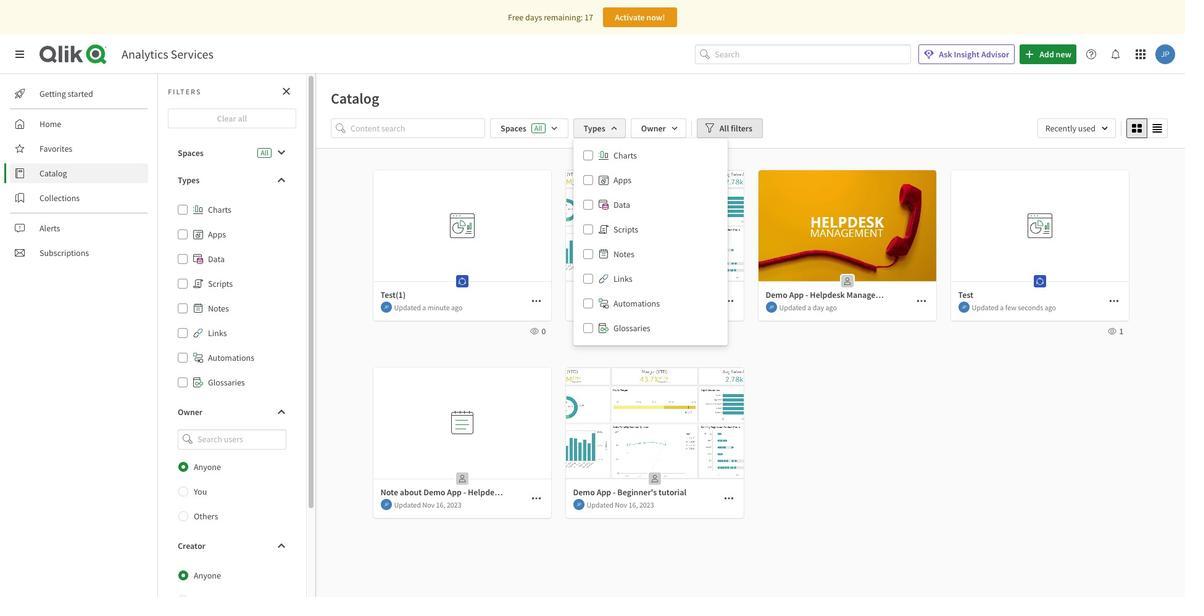 Task type: describe. For each thing, give the bounding box(es) containing it.
getting
[[40, 88, 66, 99]]

getting started link
[[10, 84, 148, 104]]

1 horizontal spatial all
[[535, 124, 542, 133]]

more actions image for demo app - beginner's tutorial(1)
[[724, 296, 734, 306]]

tutorial(1)
[[659, 290, 697, 301]]

personal element inside updated nov 16, 2023 link
[[452, 469, 472, 489]]

2023 for demo app - beginner's tutorial
[[640, 500, 654, 510]]

now!
[[647, 12, 665, 23]]

add new button
[[1020, 44, 1077, 64]]

add
[[1040, 49, 1055, 60]]

remaining:
[[544, 12, 583, 23]]

Search users text field
[[195, 430, 272, 450]]

anyone for owner option group
[[194, 462, 221, 473]]

recently
[[1046, 123, 1077, 134]]

data for leftmost types dropdown button
[[208, 254, 225, 265]]

qlik sense app image for tutorial(1)
[[566, 170, 744, 282]]

a for test
[[1001, 303, 1004, 312]]

james peterson element for test(1)
[[381, 302, 392, 313]]

1 horizontal spatial catalog
[[331, 89, 379, 108]]

updated nov 16, 2023 inside updated nov 16, 2023 link
[[394, 500, 462, 510]]

few
[[1006, 303, 1017, 312]]

tutorial
[[659, 487, 687, 498]]

demo app - helpdesk management
[[766, 290, 896, 301]]

ago for demo app - helpdesk management
[[826, 303, 837, 312]]

james peterson element inside updated nov 16, 2023 link
[[381, 500, 392, 511]]

personal element for demo app - beginner's tutorial
[[645, 469, 665, 489]]

beginner's for tutorial(1)
[[618, 290, 657, 301]]

free days remaining: 17
[[508, 12, 593, 23]]

catalog inside navigation pane element
[[40, 168, 67, 179]]

more actions image inside updated nov 16, 2023 link
[[531, 494, 541, 504]]

- for demo app - helpdesk management
[[806, 290, 809, 301]]

more actions image for demo app - beginner's tutorial
[[724, 494, 734, 504]]

james peterson image for demo app - beginner's tutorial
[[573, 500, 584, 511]]

add new
[[1040, 49, 1072, 60]]

ago for test(1)
[[451, 303, 463, 312]]

collections link
[[10, 188, 148, 208]]

a for demo app - helpdesk management
[[808, 303, 812, 312]]

0
[[542, 326, 546, 337]]

used
[[1079, 123, 1096, 134]]

qlik sense app image for management
[[759, 170, 936, 282]]

creator option group
[[168, 564, 296, 598]]

james peterson element for demo app - beginner's tutorial
[[573, 500, 584, 511]]

unique viewers in the last 28 days: 1 image
[[1109, 327, 1117, 336]]

0 horizontal spatial types button
[[168, 170, 296, 190]]

activate now!
[[615, 12, 665, 23]]

day
[[813, 303, 824, 312]]

favorites link
[[10, 139, 148, 159]]

updated a few seconds ago
[[972, 303, 1057, 312]]

management
[[847, 290, 896, 301]]

demo for demo app - beginner's tutorial
[[573, 487, 595, 498]]

- for demo app - beginner's tutorial
[[613, 487, 616, 498]]

alerts link
[[10, 219, 148, 238]]

1 horizontal spatial types button
[[573, 119, 626, 138]]

0 horizontal spatial spaces
[[178, 148, 204, 159]]

james peterson image for demo app - helpdesk management
[[766, 302, 777, 313]]

activate
[[615, 12, 645, 23]]

anyone for creator option group
[[194, 570, 221, 581]]

updated nov 16, 2023 link
[[373, 368, 551, 519]]

21,
[[629, 303, 638, 312]]

started
[[68, 88, 93, 99]]

demo app - beginner's tutorial(1)
[[573, 290, 697, 301]]

spaces inside filters region
[[501, 123, 527, 134]]

0 horizontal spatial all
[[261, 148, 269, 157]]

qlik sense app image for tutorial
[[566, 368, 744, 479]]

types for the right types dropdown button
[[584, 123, 606, 134]]

app for demo app - helpdesk management
[[790, 290, 804, 301]]

james peterson element for test
[[959, 302, 970, 313]]

0 vertical spatial owner button
[[631, 119, 687, 138]]

links for the right types dropdown button
[[614, 274, 633, 285]]

owner for the bottom owner dropdown button
[[178, 407, 203, 418]]

creator button
[[168, 536, 296, 556]]

subscriptions
[[40, 248, 89, 259]]

helpdesk
[[810, 290, 845, 301]]

notes for leftmost types dropdown button
[[208, 303, 229, 314]]

2 updated nov 16, 2023 from the left
[[587, 500, 654, 510]]

test
[[959, 290, 974, 301]]

owner option group
[[168, 455, 296, 529]]

2 16, from the left
[[629, 500, 638, 510]]

collections
[[40, 193, 80, 204]]

scripts for the right types dropdown button
[[614, 224, 639, 235]]



Task type: vqa. For each thing, say whether or not it's contained in the screenshot.
the topmost 3
no



Task type: locate. For each thing, give the bounding box(es) containing it.
a for test(1)
[[423, 303, 426, 312]]

james peterson image
[[1156, 44, 1176, 64], [573, 302, 584, 313], [766, 302, 777, 313], [959, 302, 970, 313], [381, 500, 392, 511], [573, 500, 584, 511]]

favorites
[[40, 143, 72, 154]]

updated nov 21, 2023
[[587, 303, 654, 312]]

james peterson element for demo app - beginner's tutorial(1)
[[573, 302, 584, 313]]

nov for demo app - beginner's tutorial
[[615, 500, 627, 510]]

beginner's left tutorial
[[618, 487, 657, 498]]

0 horizontal spatial updated nov 16, 2023
[[394, 500, 462, 510]]

new
[[1056, 49, 1072, 60]]

glossaries for leftmost types dropdown button
[[208, 377, 245, 388]]

test(1)
[[381, 290, 406, 301]]

insight
[[954, 49, 980, 60]]

test space element for test(1)
[[452, 272, 472, 291]]

1 horizontal spatial apps
[[614, 175, 632, 186]]

2 beginner's from the top
[[618, 487, 657, 498]]

analytics
[[122, 46, 168, 62]]

1 horizontal spatial glossaries
[[614, 323, 651, 334]]

james peterson element for demo app - helpdesk management
[[766, 302, 777, 313]]

data for the right types dropdown button
[[614, 199, 630, 211]]

0 vertical spatial glossaries
[[614, 323, 651, 334]]

- up the updated nov 21, 2023
[[613, 290, 616, 301]]

filters
[[731, 123, 753, 134]]

1 horizontal spatial charts
[[614, 150, 637, 161]]

1 horizontal spatial types
[[584, 123, 606, 134]]

test space element up updated a minute ago
[[452, 272, 472, 291]]

app
[[597, 290, 611, 301], [790, 290, 804, 301], [597, 487, 611, 498]]

all inside dropdown button
[[720, 123, 729, 134]]

0 horizontal spatial glossaries
[[208, 377, 245, 388]]

analytics services
[[122, 46, 214, 62]]

filters region
[[316, 116, 1186, 346]]

1 anyone from the top
[[194, 462, 221, 473]]

0 vertical spatial charts
[[614, 150, 637, 161]]

close sidebar menu image
[[15, 49, 25, 59]]

ago right minute
[[451, 303, 463, 312]]

updated for demo app - beginner's tutorial(1)
[[587, 303, 614, 312]]

data inside filters region
[[614, 199, 630, 211]]

0 horizontal spatial owner button
[[168, 403, 296, 422]]

apps inside filters region
[[614, 175, 632, 186]]

1 vertical spatial glossaries
[[208, 377, 245, 388]]

links inside filters region
[[614, 274, 633, 285]]

2023
[[640, 303, 654, 312], [447, 500, 462, 510], [640, 500, 654, 510]]

catalog link
[[10, 164, 148, 183]]

2 anyone from the top
[[194, 570, 221, 581]]

catalog
[[331, 89, 379, 108], [40, 168, 67, 179]]

notes inside filters region
[[614, 249, 635, 260]]

0 horizontal spatial charts
[[208, 204, 232, 216]]

1 vertical spatial anyone
[[194, 570, 221, 581]]

home
[[40, 119, 61, 130]]

automations for leftmost types dropdown button
[[208, 353, 254, 364]]

automations
[[614, 298, 660, 309], [208, 353, 254, 364]]

1 test space element from the left
[[452, 272, 472, 291]]

0 horizontal spatial notes
[[208, 303, 229, 314]]

1 16, from the left
[[436, 500, 446, 510]]

2023 for demo app - beginner's tutorial(1)
[[640, 303, 654, 312]]

1 ago from the left
[[451, 303, 463, 312]]

all
[[720, 123, 729, 134], [535, 124, 542, 133], [261, 148, 269, 157]]

1 updated nov 16, 2023 from the left
[[394, 500, 462, 510]]

glossaries down 21,
[[614, 323, 651, 334]]

types
[[584, 123, 606, 134], [178, 175, 200, 186]]

james peterson image for demo app - beginner's tutorial(1)
[[573, 302, 584, 313]]

notes for the right types dropdown button
[[614, 249, 635, 260]]

anyone inside owner option group
[[194, 462, 221, 473]]

james peterson image for test
[[959, 302, 970, 313]]

1 vertical spatial owner
[[178, 407, 203, 418]]

links for leftmost types dropdown button
[[208, 328, 227, 339]]

updated nov 16, 2023
[[394, 500, 462, 510], [587, 500, 654, 510]]

0 horizontal spatial ago
[[451, 303, 463, 312]]

1 horizontal spatial links
[[614, 274, 633, 285]]

0 horizontal spatial automations
[[208, 353, 254, 364]]

0 horizontal spatial personal element
[[452, 469, 472, 489]]

0 horizontal spatial test space element
[[452, 272, 472, 291]]

ago down the demo app - helpdesk management
[[826, 303, 837, 312]]

updated for test
[[972, 303, 999, 312]]

1 vertical spatial apps
[[208, 229, 226, 240]]

ask
[[939, 49, 953, 60]]

0 vertical spatial notes
[[614, 249, 635, 260]]

notes
[[614, 249, 635, 260], [208, 303, 229, 314]]

app for demo app - beginner's tutorial(1)
[[597, 290, 611, 301]]

1 horizontal spatial updated nov 16, 2023
[[587, 500, 654, 510]]

analytics services element
[[122, 46, 214, 62]]

0 vertical spatial apps
[[614, 175, 632, 186]]

0 vertical spatial spaces
[[501, 123, 527, 134]]

nov
[[615, 303, 627, 312], [423, 500, 435, 510], [615, 500, 627, 510]]

updated for test(1)
[[394, 303, 421, 312]]

1 vertical spatial charts
[[208, 204, 232, 216]]

charts inside filters region
[[614, 150, 637, 161]]

updated for demo app - beginner's tutorial
[[587, 500, 614, 510]]

3 a from the left
[[1001, 303, 1004, 312]]

1 vertical spatial spaces
[[178, 148, 204, 159]]

2 ago from the left
[[826, 303, 837, 312]]

you
[[194, 486, 207, 497]]

updated
[[394, 303, 421, 312], [587, 303, 614, 312], [780, 303, 806, 312], [972, 303, 999, 312], [394, 500, 421, 510], [587, 500, 614, 510]]

updated a minute ago
[[394, 303, 463, 312]]

0 vertical spatial anyone
[[194, 462, 221, 473]]

1 a from the left
[[423, 303, 426, 312]]

more actions image for test
[[1109, 296, 1119, 306]]

charts for leftmost types dropdown button
[[208, 204, 232, 216]]

navigation pane element
[[0, 79, 157, 268]]

1 vertical spatial scripts
[[208, 278, 233, 290]]

1 vertical spatial catalog
[[40, 168, 67, 179]]

glossaries for the right types dropdown button
[[614, 323, 651, 334]]

0 horizontal spatial owner
[[178, 407, 203, 418]]

1 vertical spatial notes
[[208, 303, 229, 314]]

1 horizontal spatial scripts
[[614, 224, 639, 235]]

types button
[[573, 119, 626, 138], [168, 170, 296, 190]]

2 a from the left
[[808, 303, 812, 312]]

2 test space element from the left
[[1030, 272, 1050, 291]]

alerts
[[40, 223, 60, 234]]

1 horizontal spatial data
[[614, 199, 630, 211]]

minute
[[428, 303, 450, 312]]

links
[[614, 274, 633, 285], [208, 328, 227, 339]]

1 vertical spatial beginner's
[[618, 487, 657, 498]]

1 vertical spatial types
[[178, 175, 200, 186]]

1 vertical spatial links
[[208, 328, 227, 339]]

services
[[171, 46, 214, 62]]

Search text field
[[715, 44, 912, 64]]

demo for demo app - beginner's tutorial(1)
[[573, 290, 595, 301]]

activate now! link
[[603, 7, 677, 27]]

3 ago from the left
[[1045, 303, 1057, 312]]

scripts inside filters region
[[614, 224, 639, 235]]

days
[[526, 12, 542, 23]]

creator
[[178, 541, 206, 552]]

owner button
[[631, 119, 687, 138], [168, 403, 296, 422]]

apps for leftmost types dropdown button
[[208, 229, 226, 240]]

more actions image right tutorial(1)
[[724, 296, 734, 306]]

0 vertical spatial types button
[[573, 119, 626, 138]]

this item has not been viewed in the last 28 days. image
[[531, 327, 539, 336]]

data
[[614, 199, 630, 211], [208, 254, 225, 265]]

1 horizontal spatial ago
[[826, 303, 837, 312]]

0 horizontal spatial links
[[208, 328, 227, 339]]

seconds
[[1018, 303, 1044, 312]]

a left minute
[[423, 303, 426, 312]]

a left day at the bottom right of page
[[808, 303, 812, 312]]

home link
[[10, 114, 148, 134]]

spaces
[[501, 123, 527, 134], [178, 148, 204, 159]]

1 vertical spatial owner button
[[168, 403, 296, 422]]

2 horizontal spatial personal element
[[838, 272, 857, 291]]

owner inside filters region
[[641, 123, 666, 134]]

a
[[423, 303, 426, 312], [808, 303, 812, 312], [1001, 303, 1004, 312]]

2 horizontal spatial a
[[1001, 303, 1004, 312]]

0 horizontal spatial catalog
[[40, 168, 67, 179]]

0 horizontal spatial 16,
[[436, 500, 446, 510]]

switch view group
[[1127, 119, 1168, 138]]

owner for topmost owner dropdown button
[[641, 123, 666, 134]]

ask insight advisor button
[[919, 44, 1015, 64]]

2 horizontal spatial ago
[[1045, 303, 1057, 312]]

demo
[[573, 290, 595, 301], [766, 290, 788, 301], [573, 487, 595, 498]]

demo app - beginner's tutorial
[[573, 487, 687, 498]]

Content search text field
[[351, 119, 485, 138]]

1 vertical spatial types button
[[168, 170, 296, 190]]

unique viewers in the last 28 days: 1 element
[[1106, 326, 1124, 337]]

1 horizontal spatial personal element
[[645, 469, 665, 489]]

recently used
[[1046, 123, 1096, 134]]

personal element for demo app - helpdesk management
[[838, 272, 857, 291]]

None field
[[168, 430, 296, 450]]

1 horizontal spatial spaces
[[501, 123, 527, 134]]

1 horizontal spatial owner
[[641, 123, 666, 134]]

- left tutorial
[[613, 487, 616, 498]]

- up updated a day ago
[[806, 290, 809, 301]]

anyone down creator
[[194, 570, 221, 581]]

personal element
[[838, 272, 857, 291], [452, 469, 472, 489], [645, 469, 665, 489]]

owner
[[641, 123, 666, 134], [178, 407, 203, 418]]

apps for the right types dropdown button
[[614, 175, 632, 186]]

0 vertical spatial types
[[584, 123, 606, 134]]

free
[[508, 12, 524, 23]]

2 horizontal spatial all
[[720, 123, 729, 134]]

automations inside filters region
[[614, 298, 660, 309]]

16,
[[436, 500, 446, 510], [629, 500, 638, 510]]

more actions image for demo app - helpdesk management
[[917, 296, 927, 306]]

more actions image for test(1)
[[531, 296, 541, 306]]

0 horizontal spatial types
[[178, 175, 200, 186]]

anyone up you
[[194, 462, 221, 473]]

- for demo app - beginner's tutorial(1)
[[613, 290, 616, 301]]

0 vertical spatial owner
[[641, 123, 666, 134]]

more actions image up unique viewers in the last 28 days: 1 element
[[1109, 296, 1119, 306]]

beginner's up 21,
[[618, 290, 657, 301]]

glossaries inside filters region
[[614, 323, 651, 334]]

getting started
[[40, 88, 93, 99]]

more actions image
[[531, 296, 541, 306], [917, 296, 927, 306], [531, 494, 541, 504]]

0 vertical spatial scripts
[[614, 224, 639, 235]]

others
[[194, 511, 218, 522]]

demo for demo app - helpdesk management
[[766, 290, 788, 301]]

anyone inside creator option group
[[194, 570, 221, 581]]

ask insight advisor
[[939, 49, 1010, 60]]

1 horizontal spatial test space element
[[1030, 272, 1050, 291]]

1 beginner's from the top
[[618, 290, 657, 301]]

a left few
[[1001, 303, 1004, 312]]

0 horizontal spatial a
[[423, 303, 426, 312]]

advisor
[[982, 49, 1010, 60]]

james peterson element
[[381, 302, 392, 313], [573, 302, 584, 313], [766, 302, 777, 313], [959, 302, 970, 313], [381, 500, 392, 511], [573, 500, 584, 511]]

scripts for leftmost types dropdown button
[[208, 278, 233, 290]]

1 horizontal spatial owner button
[[631, 119, 687, 138]]

anyone
[[194, 462, 221, 473], [194, 570, 221, 581]]

ago right seconds
[[1045, 303, 1057, 312]]

beginner's
[[618, 290, 657, 301], [618, 487, 657, 498]]

searchbar element
[[695, 44, 912, 64]]

test space element up seconds
[[1030, 272, 1050, 291]]

Recently used field
[[1038, 119, 1116, 138]]

1 horizontal spatial notes
[[614, 249, 635, 260]]

this item has not been viewed in the last 28 days. element
[[528, 326, 546, 337]]

0 vertical spatial links
[[614, 274, 633, 285]]

0 horizontal spatial data
[[208, 254, 225, 265]]

17
[[585, 12, 593, 23]]

0 vertical spatial data
[[614, 199, 630, 211]]

0 vertical spatial automations
[[614, 298, 660, 309]]

james peterson image
[[381, 302, 392, 313]]

more actions image right tutorial
[[724, 494, 734, 504]]

automations for the right types dropdown button
[[614, 298, 660, 309]]

subscriptions link
[[10, 243, 148, 263]]

app for demo app - beginner's tutorial
[[597, 487, 611, 498]]

apps
[[614, 175, 632, 186], [208, 229, 226, 240]]

test space element
[[452, 272, 472, 291], [1030, 272, 1050, 291]]

nov for demo app - beginner's tutorial(1)
[[615, 303, 627, 312]]

1 vertical spatial data
[[208, 254, 225, 265]]

-
[[613, 290, 616, 301], [806, 290, 809, 301], [613, 487, 616, 498]]

1 horizontal spatial a
[[808, 303, 812, 312]]

charts
[[614, 150, 637, 161], [208, 204, 232, 216]]

all filters
[[720, 123, 753, 134]]

scripts
[[614, 224, 639, 235], [208, 278, 233, 290]]

1 vertical spatial automations
[[208, 353, 254, 364]]

1 horizontal spatial automations
[[614, 298, 660, 309]]

glossaries up search users text box
[[208, 377, 245, 388]]

1 horizontal spatial 16,
[[629, 500, 638, 510]]

updated a day ago
[[780, 303, 837, 312]]

0 horizontal spatial apps
[[208, 229, 226, 240]]

0 horizontal spatial scripts
[[208, 278, 233, 290]]

types inside filters region
[[584, 123, 606, 134]]

filters
[[168, 87, 202, 96]]

beginner's for tutorial
[[618, 487, 657, 498]]

glossaries
[[614, 323, 651, 334], [208, 377, 245, 388]]

1
[[1120, 326, 1124, 337]]

more actions image
[[724, 296, 734, 306], [1109, 296, 1119, 306], [724, 494, 734, 504]]

charts for the right types dropdown button
[[614, 150, 637, 161]]

0 vertical spatial beginner's
[[618, 290, 657, 301]]

0 vertical spatial catalog
[[331, 89, 379, 108]]

all filters button
[[697, 119, 763, 138]]

updated for demo app - helpdesk management
[[780, 303, 806, 312]]

ago
[[451, 303, 463, 312], [826, 303, 837, 312], [1045, 303, 1057, 312]]

qlik sense app image
[[566, 170, 744, 282], [759, 170, 936, 282], [566, 368, 744, 479]]

types for leftmost types dropdown button
[[178, 175, 200, 186]]

test space element for test
[[1030, 272, 1050, 291]]



